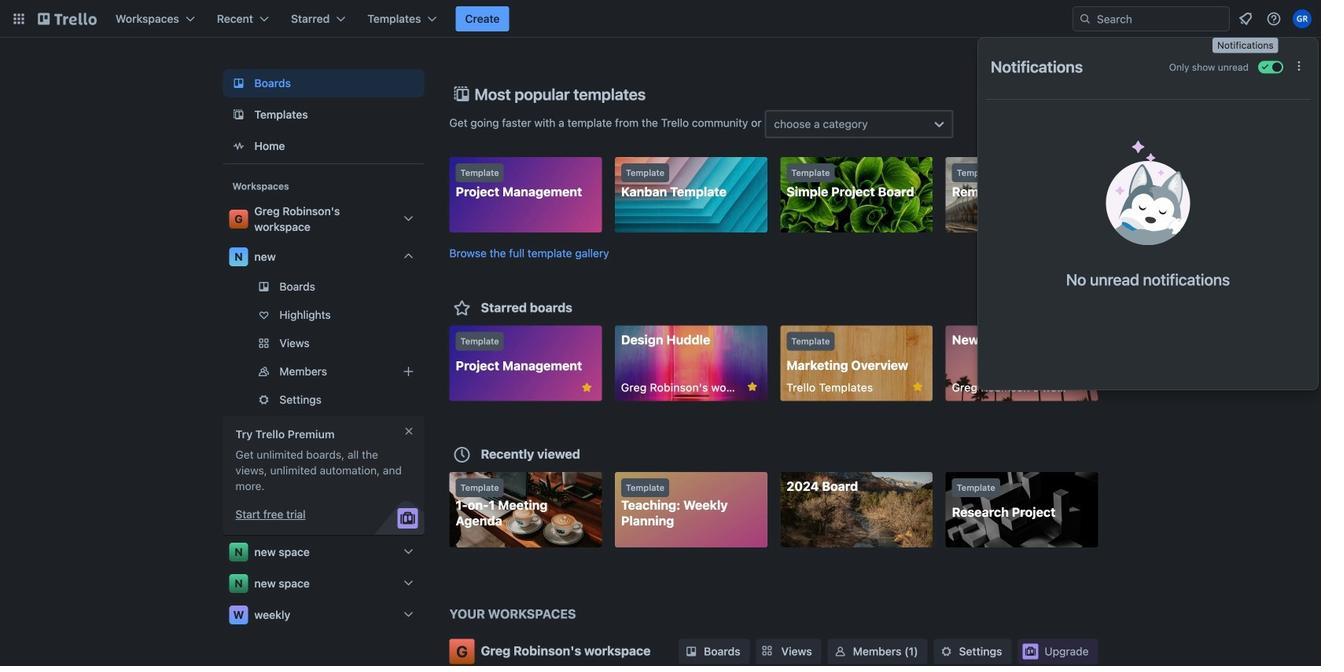Task type: vqa. For each thing, say whether or not it's contained in the screenshot.
"boards"
no



Task type: describe. For each thing, give the bounding box(es) containing it.
search image
[[1079, 13, 1092, 25]]

home image
[[229, 137, 248, 156]]

Search field
[[1073, 6, 1230, 31]]

sm image
[[939, 644, 954, 660]]

taco image
[[1106, 141, 1190, 245]]

greg robinson (gregrobinson96) image
[[1293, 9, 1312, 28]]

board image
[[229, 74, 248, 93]]

open information menu image
[[1266, 11, 1282, 27]]



Task type: locate. For each thing, give the bounding box(es) containing it.
tooltip
[[1213, 38, 1278, 53]]

back to home image
[[38, 6, 97, 31]]

0 horizontal spatial sm image
[[683, 644, 699, 660]]

1 horizontal spatial click to unstar this board. it will be removed from your starred list. image
[[745, 380, 759, 394]]

0 notifications image
[[1236, 9, 1255, 28]]

0 horizontal spatial click to unstar this board. it will be removed from your starred list. image
[[580, 381, 594, 395]]

2 horizontal spatial click to unstar this board. it will be removed from your starred list. image
[[911, 380, 925, 394]]

click to unstar this board. it will be removed from your starred list. image
[[745, 380, 759, 394], [911, 380, 925, 394], [580, 381, 594, 395]]

2 sm image from the left
[[833, 644, 848, 660]]

1 sm image from the left
[[683, 644, 699, 660]]

1 horizontal spatial sm image
[[833, 644, 848, 660]]

primary element
[[0, 0, 1321, 38]]

sm image
[[683, 644, 699, 660], [833, 644, 848, 660]]

add image
[[399, 363, 418, 381]]

template board image
[[229, 105, 248, 124]]



